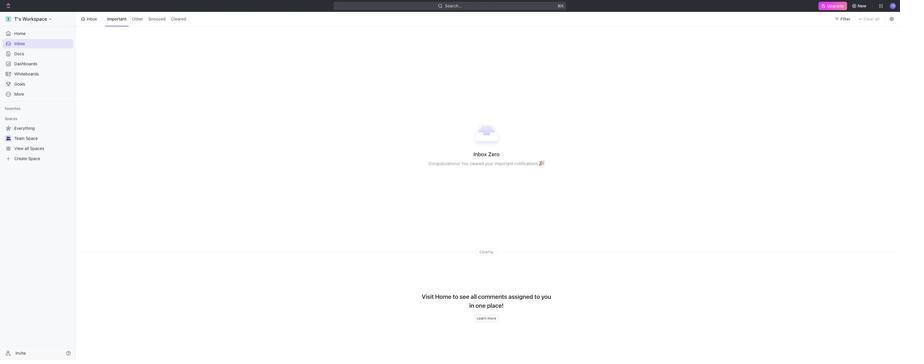 Task type: vqa. For each thing, say whether or not it's contained in the screenshot.
viewed
no



Task type: describe. For each thing, give the bounding box(es) containing it.
t's workspace, , element
[[5, 16, 11, 22]]

see
[[460, 294, 470, 301]]

space for create space
[[28, 156, 40, 161]]

important
[[495, 161, 514, 166]]

workspace
[[22, 16, 47, 22]]

space for team space
[[26, 136, 38, 141]]

user group image
[[6, 137, 11, 141]]

you
[[542, 294, 552, 301]]

zero
[[488, 152, 500, 158]]

clicktip
[[480, 250, 494, 255]]

learn more
[[477, 317, 497, 321]]

notifications
[[515, 161, 538, 166]]

new
[[858, 3, 867, 8]]

clear
[[864, 16, 875, 21]]

everything
[[14, 126, 35, 131]]

2 to from the left
[[535, 294, 540, 301]]

you
[[462, 161, 469, 166]]

create space link
[[2, 154, 72, 164]]

search...
[[445, 3, 462, 8]]

team space link
[[14, 134, 72, 144]]

cleared
[[171, 16, 186, 22]]

team space
[[14, 136, 38, 141]]

more button
[[2, 90, 73, 99]]

invite
[[15, 351, 26, 356]]

comments
[[478, 294, 507, 301]]

cleared button
[[169, 14, 188, 24]]

view all spaces
[[14, 146, 44, 151]]

t's
[[14, 16, 21, 22]]

important
[[107, 16, 127, 22]]

tb button
[[889, 1, 898, 11]]

place!
[[487, 303, 504, 310]]

learn more link
[[475, 315, 499, 323]]

goals link
[[2, 79, 73, 89]]

team
[[14, 136, 25, 141]]

one
[[476, 303, 486, 310]]

1 horizontal spatial inbox
[[87, 16, 97, 21]]

🎉
[[539, 161, 545, 166]]

create space
[[14, 156, 40, 161]]

all for view
[[25, 146, 29, 151]]

whiteboards link
[[2, 69, 73, 79]]

docs
[[14, 51, 24, 56]]

snoozed button
[[146, 14, 168, 24]]

filter
[[841, 16, 851, 21]]

create
[[14, 156, 27, 161]]

2 vertical spatial inbox
[[474, 152, 487, 158]]

docs link
[[2, 49, 73, 59]]

tree inside sidebar navigation
[[2, 124, 73, 164]]



Task type: locate. For each thing, give the bounding box(es) containing it.
space up view all spaces
[[26, 136, 38, 141]]

0 vertical spatial inbox
[[87, 16, 97, 21]]

tb
[[892, 4, 895, 8]]

all for clear
[[876, 16, 880, 21]]

1 vertical spatial home
[[435, 294, 452, 301]]

tab list containing important
[[104, 11, 190, 27]]

congratulations!
[[429, 161, 461, 166]]

all
[[876, 16, 880, 21], [25, 146, 29, 151], [471, 294, 477, 301]]

everything link
[[2, 124, 72, 133]]

1 horizontal spatial all
[[471, 294, 477, 301]]

to left you
[[535, 294, 540, 301]]

dashboards
[[14, 61, 37, 66]]

all inside sidebar navigation
[[25, 146, 29, 151]]

to left see
[[453, 294, 459, 301]]

inbox link
[[2, 39, 73, 49]]

learn
[[477, 317, 487, 321]]

more
[[14, 92, 24, 97]]

0 horizontal spatial home
[[14, 31, 26, 36]]

2 vertical spatial all
[[471, 294, 477, 301]]

space
[[26, 136, 38, 141], [28, 156, 40, 161]]

home inside sidebar navigation
[[14, 31, 26, 36]]

clear all
[[864, 16, 880, 21]]

sidebar navigation
[[0, 12, 77, 361]]

1 horizontal spatial to
[[535, 294, 540, 301]]

all right view
[[25, 146, 29, 151]]

upgrade link
[[819, 2, 848, 10]]

0 horizontal spatial spaces
[[5, 117, 17, 121]]

important button
[[105, 14, 129, 24]]

0 vertical spatial home
[[14, 31, 26, 36]]

cleared
[[470, 161, 484, 166]]

filter button
[[833, 14, 855, 24]]

0 horizontal spatial inbox
[[14, 41, 25, 46]]

inbox left important
[[87, 16, 97, 21]]

all up in
[[471, 294, 477, 301]]

home
[[14, 31, 26, 36], [435, 294, 452, 301]]

1 vertical spatial space
[[28, 156, 40, 161]]

space down view all spaces link
[[28, 156, 40, 161]]

favorites
[[5, 107, 20, 111]]

all inside visit home to see all comments assigned to you in one place!
[[471, 294, 477, 301]]

home down t's
[[14, 31, 26, 36]]

more
[[488, 317, 497, 321]]

your
[[485, 161, 494, 166]]

visit home to see all comments assigned to you in one place!
[[422, 294, 552, 310]]

view
[[14, 146, 24, 151]]

spaces
[[5, 117, 17, 121], [30, 146, 44, 151]]

1 to from the left
[[453, 294, 459, 301]]

home inside visit home to see all comments assigned to you in one place!
[[435, 294, 452, 301]]

t
[[7, 17, 10, 21]]

tree containing everything
[[2, 124, 73, 164]]

2 horizontal spatial all
[[876, 16, 880, 21]]

1 horizontal spatial spaces
[[30, 146, 44, 151]]

spaces up create space link
[[30, 146, 44, 151]]

1 vertical spatial inbox
[[14, 41, 25, 46]]

inbox up docs
[[14, 41, 25, 46]]

favorites button
[[2, 105, 23, 113]]

new button
[[850, 1, 871, 11]]

all inside button
[[876, 16, 880, 21]]

whiteboards
[[14, 71, 39, 77]]

snoozed
[[149, 16, 166, 22]]

spaces down favorites button
[[5, 117, 17, 121]]

upgrade
[[828, 3, 845, 8]]

1 vertical spatial all
[[25, 146, 29, 151]]

inbox zero
[[474, 152, 500, 158]]

1 vertical spatial spaces
[[30, 146, 44, 151]]

tree
[[2, 124, 73, 164]]

home link
[[2, 29, 73, 38]]

in
[[470, 303, 474, 310]]

0 vertical spatial all
[[876, 16, 880, 21]]

⌘k
[[558, 3, 564, 8]]

congratulations! you cleared your important notifications 🎉
[[429, 161, 545, 166]]

0 horizontal spatial all
[[25, 146, 29, 151]]

inbox inside inbox "link"
[[14, 41, 25, 46]]

2 horizontal spatial inbox
[[474, 152, 487, 158]]

view all spaces link
[[2, 144, 72, 154]]

home right visit
[[435, 294, 452, 301]]

all right clear
[[876, 16, 880, 21]]

inbox
[[87, 16, 97, 21], [14, 41, 25, 46], [474, 152, 487, 158]]

1 horizontal spatial home
[[435, 294, 452, 301]]

other
[[132, 16, 143, 22]]

clear all button
[[856, 14, 884, 24]]

0 vertical spatial space
[[26, 136, 38, 141]]

other button
[[130, 14, 145, 24]]

t's workspace
[[14, 16, 47, 22]]

0 horizontal spatial to
[[453, 294, 459, 301]]

0 vertical spatial spaces
[[5, 117, 17, 121]]

goals
[[14, 82, 25, 87]]

dashboards link
[[2, 59, 73, 69]]

visit
[[422, 294, 434, 301]]

inbox up cleared
[[474, 152, 487, 158]]

tab list
[[104, 11, 190, 27]]

to
[[453, 294, 459, 301], [535, 294, 540, 301]]

assigned
[[509, 294, 533, 301]]



